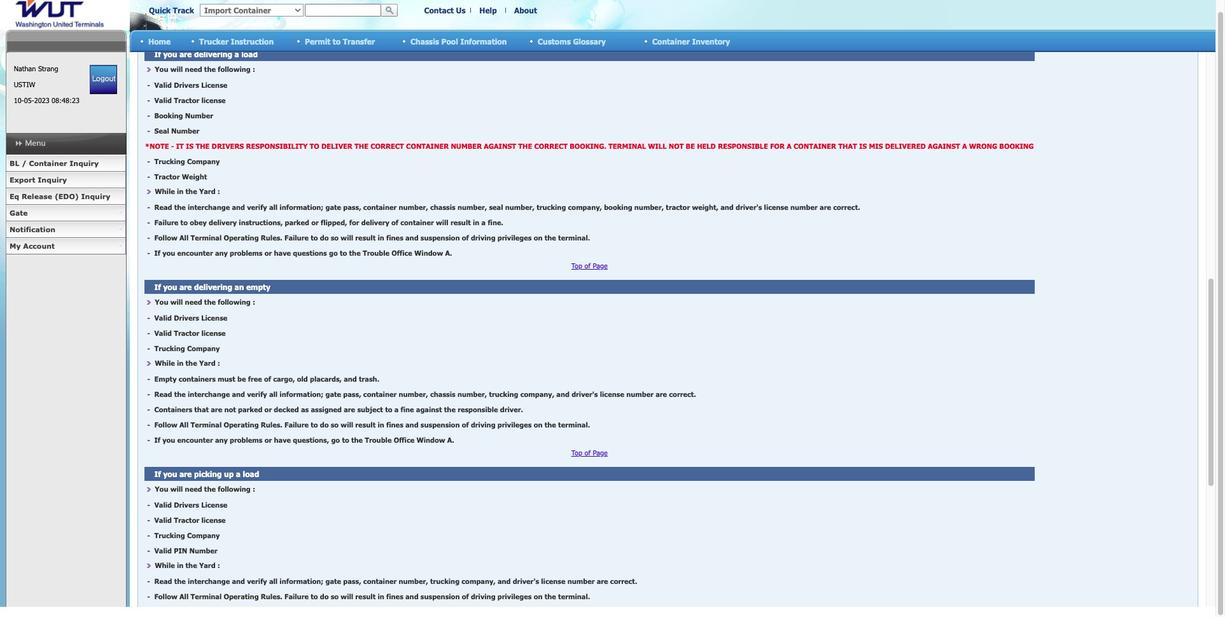Task type: describe. For each thing, give the bounding box(es) containing it.
release
[[22, 192, 52, 201]]

instruction
[[231, 37, 274, 46]]

10-05-2023 08:48:24
[[14, 96, 80, 104]]

inquiry for container
[[70, 159, 99, 167]]

trucker
[[199, 37, 229, 46]]

08:48:24
[[52, 96, 80, 104]]

bl
[[10, 159, 19, 167]]

nathan strang
[[14, 64, 58, 73]]

my account link
[[6, 238, 126, 255]]

ustiw
[[14, 80, 35, 88]]

customs
[[538, 37, 571, 46]]

us
[[456, 6, 466, 15]]

notification
[[10, 225, 55, 234]]

home
[[148, 37, 171, 46]]

contact us link
[[424, 6, 466, 15]]

eq release (edo) inquiry link
[[6, 188, 126, 205]]

about
[[514, 6, 537, 15]]

permit to transfer
[[305, 37, 375, 46]]

bl / container inquiry link
[[6, 155, 126, 172]]

help link
[[480, 6, 497, 15]]

my
[[10, 242, 21, 250]]

quick track
[[149, 6, 194, 15]]

export inquiry
[[10, 176, 67, 184]]

0 vertical spatial container
[[653, 37, 690, 46]]

notification link
[[6, 222, 126, 238]]

container inside bl / container inquiry link
[[29, 159, 67, 167]]

contact
[[424, 6, 454, 15]]



Task type: locate. For each thing, give the bounding box(es) containing it.
nathan
[[14, 64, 36, 73]]

2023
[[34, 96, 49, 104]]

customs glossary
[[538, 37, 606, 46]]

gate
[[10, 209, 28, 217]]

inquiry
[[70, 159, 99, 167], [38, 176, 67, 184], [81, 192, 110, 201]]

strang
[[38, 64, 58, 73]]

pool
[[442, 37, 458, 46]]

account
[[23, 242, 55, 250]]

trucker instruction
[[199, 37, 274, 46]]

None text field
[[305, 4, 381, 17]]

to
[[333, 37, 341, 46]]

10-
[[14, 96, 24, 104]]

inquiry right (edo)
[[81, 192, 110, 201]]

1 vertical spatial container
[[29, 159, 67, 167]]

about link
[[514, 6, 537, 15]]

inquiry for (edo)
[[81, 192, 110, 201]]

bl / container inquiry
[[10, 159, 99, 167]]

1 horizontal spatial container
[[653, 37, 690, 46]]

2 vertical spatial inquiry
[[81, 192, 110, 201]]

container left inventory
[[653, 37, 690, 46]]

export
[[10, 176, 35, 184]]

0 horizontal spatial container
[[29, 159, 67, 167]]

information
[[461, 37, 507, 46]]

transfer
[[343, 37, 375, 46]]

container inventory
[[653, 37, 730, 46]]

container up export inquiry
[[29, 159, 67, 167]]

inventory
[[692, 37, 730, 46]]

glossary
[[573, 37, 606, 46]]

eq release (edo) inquiry
[[10, 192, 110, 201]]

eq
[[10, 192, 19, 201]]

chassis
[[411, 37, 439, 46]]

help
[[480, 6, 497, 15]]

track
[[173, 6, 194, 15]]

permit
[[305, 37, 331, 46]]

contact us
[[424, 6, 466, 15]]

gate link
[[6, 205, 126, 222]]

05-
[[24, 96, 34, 104]]

/
[[22, 159, 27, 167]]

inquiry up export inquiry link
[[70, 159, 99, 167]]

container
[[653, 37, 690, 46], [29, 159, 67, 167]]

export inquiry link
[[6, 172, 126, 188]]

(edo)
[[55, 192, 79, 201]]

quick
[[149, 6, 171, 15]]

chassis pool information
[[411, 37, 507, 46]]

0 vertical spatial inquiry
[[70, 159, 99, 167]]

login image
[[90, 65, 117, 94]]

1 vertical spatial inquiry
[[38, 176, 67, 184]]

my account
[[10, 242, 55, 250]]

inquiry down bl / container inquiry
[[38, 176, 67, 184]]



Task type: vqa. For each thing, say whether or not it's contained in the screenshot.
My
yes



